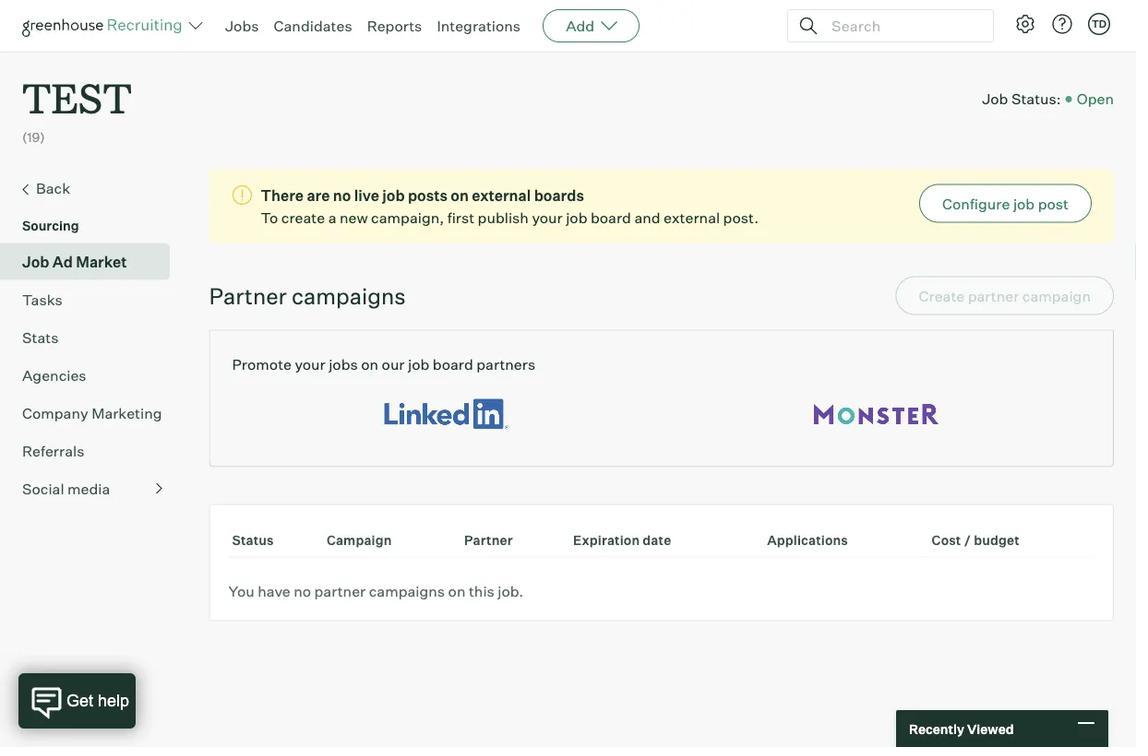 Task type: locate. For each thing, give the bounding box(es) containing it.
open
[[1077, 90, 1114, 108]]

agencies link
[[22, 364, 162, 386]]

configure job post
[[942, 194, 1069, 213]]

0 horizontal spatial board
[[433, 355, 473, 374]]

on
[[451, 186, 469, 205], [361, 355, 379, 374], [448, 582, 466, 601]]

job for job ad market
[[22, 253, 49, 271]]

1 horizontal spatial board
[[591, 208, 631, 227]]

partner for partner campaigns
[[209, 282, 287, 310]]

on inside there are no live job posts on external boards to create a new campaign, first publish your job board and external post.
[[451, 186, 469, 205]]

0 vertical spatial partner
[[209, 282, 287, 310]]

no right are
[[333, 186, 351, 205]]

1 horizontal spatial job
[[982, 90, 1008, 108]]

td button
[[1088, 13, 1110, 35]]

job
[[382, 186, 405, 205], [1013, 194, 1035, 213], [566, 208, 587, 227], [408, 355, 429, 374]]

stats
[[22, 328, 59, 347]]

external
[[472, 186, 531, 205], [664, 208, 720, 227]]

you have no partner campaigns on this job.
[[228, 582, 524, 601]]

you
[[228, 582, 254, 601]]

configure
[[942, 194, 1010, 213]]

promote your jobs on our job board partners
[[232, 355, 536, 374]]

jobs
[[225, 17, 259, 35]]

job ad market
[[22, 253, 127, 271]]

campaign,
[[371, 208, 444, 227]]

first
[[447, 208, 475, 227]]

0 horizontal spatial your
[[295, 355, 326, 374]]

0 horizontal spatial partner
[[209, 282, 287, 310]]

1 vertical spatial board
[[433, 355, 473, 374]]

your down boards
[[532, 208, 563, 227]]

0 vertical spatial your
[[532, 208, 563, 227]]

company marketing link
[[22, 402, 162, 424]]

post
[[1038, 194, 1069, 213]]

campaigns
[[292, 282, 406, 310], [369, 582, 445, 601]]

0 vertical spatial no
[[333, 186, 351, 205]]

post.
[[723, 208, 759, 227]]

0 vertical spatial campaigns
[[292, 282, 406, 310]]

1 horizontal spatial no
[[333, 186, 351, 205]]

0 vertical spatial job
[[982, 90, 1008, 108]]

viewed
[[967, 721, 1014, 737]]

partner up this
[[464, 532, 513, 548]]

promote
[[232, 355, 292, 374]]

0 vertical spatial board
[[591, 208, 631, 227]]

job left status: at the right top
[[982, 90, 1008, 108]]

campaigns up jobs
[[292, 282, 406, 310]]

0 vertical spatial on
[[451, 186, 469, 205]]

tasks link
[[22, 289, 162, 311]]

0 vertical spatial external
[[472, 186, 531, 205]]

partner campaigns
[[209, 282, 406, 310]]

job up campaign,
[[382, 186, 405, 205]]

no right 'have'
[[294, 582, 311, 601]]

company
[[22, 404, 88, 422]]

add
[[566, 17, 595, 35]]

create
[[281, 208, 325, 227]]

1 vertical spatial external
[[664, 208, 720, 227]]

back link
[[22, 177, 162, 201]]

1 horizontal spatial partner
[[464, 532, 513, 548]]

live
[[354, 186, 379, 205]]

media
[[67, 480, 110, 498]]

1 vertical spatial partner
[[464, 532, 513, 548]]

1 vertical spatial no
[[294, 582, 311, 601]]

test (19)
[[22, 70, 132, 146]]

external up publish
[[472, 186, 531, 205]]

partner up promote
[[209, 282, 287, 310]]

linkedin - job posting image
[[384, 394, 509, 435]]

1 vertical spatial your
[[295, 355, 326, 374]]

1 vertical spatial job
[[22, 253, 49, 271]]

board up the linkedin - job posting image
[[433, 355, 473, 374]]

campaign
[[327, 532, 392, 548]]

1 vertical spatial campaigns
[[369, 582, 445, 601]]

job for job status:
[[982, 90, 1008, 108]]

your left jobs
[[295, 355, 326, 374]]

social
[[22, 480, 64, 498]]

no
[[333, 186, 351, 205], [294, 582, 311, 601]]

ad
[[52, 253, 73, 271]]

no for live
[[333, 186, 351, 205]]

job
[[982, 90, 1008, 108], [22, 253, 49, 271]]

job left post
[[1013, 194, 1035, 213]]

recently viewed
[[909, 721, 1014, 737]]

partner
[[209, 282, 287, 310], [464, 532, 513, 548]]

candidates link
[[274, 17, 352, 35]]

monster | united states - standard job ad + 14 days auto refresh image
[[814, 394, 939, 435]]

no inside there are no live job posts on external boards to create a new campaign, first publish your job board and external post.
[[333, 186, 351, 205]]

0 horizontal spatial job
[[22, 253, 49, 271]]

agencies
[[22, 366, 86, 385]]

referrals
[[22, 442, 84, 460]]

Search text field
[[827, 12, 976, 39]]

greenhouse recruiting image
[[22, 15, 188, 37]]

1 horizontal spatial your
[[532, 208, 563, 227]]

on left our
[[361, 355, 379, 374]]

external right and
[[664, 208, 720, 227]]

job down boards
[[566, 208, 587, 227]]

on left this
[[448, 582, 466, 601]]

job left the ad
[[22, 253, 49, 271]]

test
[[22, 70, 132, 125]]

date
[[643, 532, 671, 548]]

td button
[[1084, 9, 1114, 39]]

0 horizontal spatial no
[[294, 582, 311, 601]]

our
[[382, 355, 405, 374]]

on up first
[[451, 186, 469, 205]]

campaigns right partner
[[369, 582, 445, 601]]

board
[[591, 208, 631, 227], [433, 355, 473, 374]]

no for partner
[[294, 582, 311, 601]]

candidates
[[274, 17, 352, 35]]

your
[[532, 208, 563, 227], [295, 355, 326, 374]]

boards
[[534, 186, 584, 205]]

board left and
[[591, 208, 631, 227]]



Task type: vqa. For each thing, say whether or not it's contained in the screenshot.
1st the All
no



Task type: describe. For each thing, give the bounding box(es) containing it.
add button
[[543, 9, 640, 42]]

board inside there are no live job posts on external boards to create a new campaign, first publish your job board and external post.
[[591, 208, 631, 227]]

social media link
[[22, 478, 162, 500]]

there
[[261, 186, 304, 205]]

partner
[[314, 582, 366, 601]]

1 vertical spatial on
[[361, 355, 379, 374]]

configure image
[[1014, 13, 1036, 35]]

to
[[261, 208, 278, 227]]

jobs
[[329, 355, 358, 374]]

configure job post button
[[919, 184, 1092, 223]]

stats link
[[22, 326, 162, 349]]

job status:
[[982, 90, 1061, 108]]

publish
[[478, 208, 529, 227]]

status:
[[1011, 90, 1061, 108]]

applications
[[767, 532, 848, 548]]

recently
[[909, 721, 964, 737]]

status
[[232, 532, 274, 548]]

integrations
[[437, 17, 521, 35]]

budget
[[974, 532, 1020, 548]]

expiration
[[573, 532, 640, 548]]

job.
[[498, 582, 524, 601]]

2 vertical spatial on
[[448, 582, 466, 601]]

new
[[340, 208, 368, 227]]

a
[[328, 208, 336, 227]]

job ad market link
[[22, 251, 162, 273]]

market
[[76, 253, 127, 271]]

test link
[[22, 52, 132, 128]]

company marketing
[[22, 404, 162, 422]]

/
[[964, 532, 971, 548]]

referrals link
[[22, 440, 162, 462]]

this
[[469, 582, 495, 601]]

0 horizontal spatial external
[[472, 186, 531, 205]]

have
[[258, 582, 290, 601]]

cost / budget
[[932, 532, 1020, 548]]

there are no live job posts on external boards to create a new campaign, first publish your job board and external post.
[[261, 186, 759, 227]]

td
[[1092, 18, 1107, 30]]

(19)
[[22, 129, 45, 146]]

and
[[634, 208, 661, 227]]

integrations link
[[437, 17, 521, 35]]

back
[[36, 179, 70, 197]]

reports link
[[367, 17, 422, 35]]

sourcing
[[22, 218, 79, 234]]

marketing
[[92, 404, 162, 422]]

posts
[[408, 186, 448, 205]]

job inside configure job post button
[[1013, 194, 1035, 213]]

social media
[[22, 480, 110, 498]]

1 horizontal spatial external
[[664, 208, 720, 227]]

partner for partner
[[464, 532, 513, 548]]

partners
[[476, 355, 536, 374]]

reports
[[367, 17, 422, 35]]

expiration date
[[573, 532, 671, 548]]

cost
[[932, 532, 961, 548]]

are
[[307, 186, 330, 205]]

job right our
[[408, 355, 429, 374]]

jobs link
[[225, 17, 259, 35]]

your inside there are no live job posts on external boards to create a new campaign, first publish your job board and external post.
[[532, 208, 563, 227]]

tasks
[[22, 290, 63, 309]]



